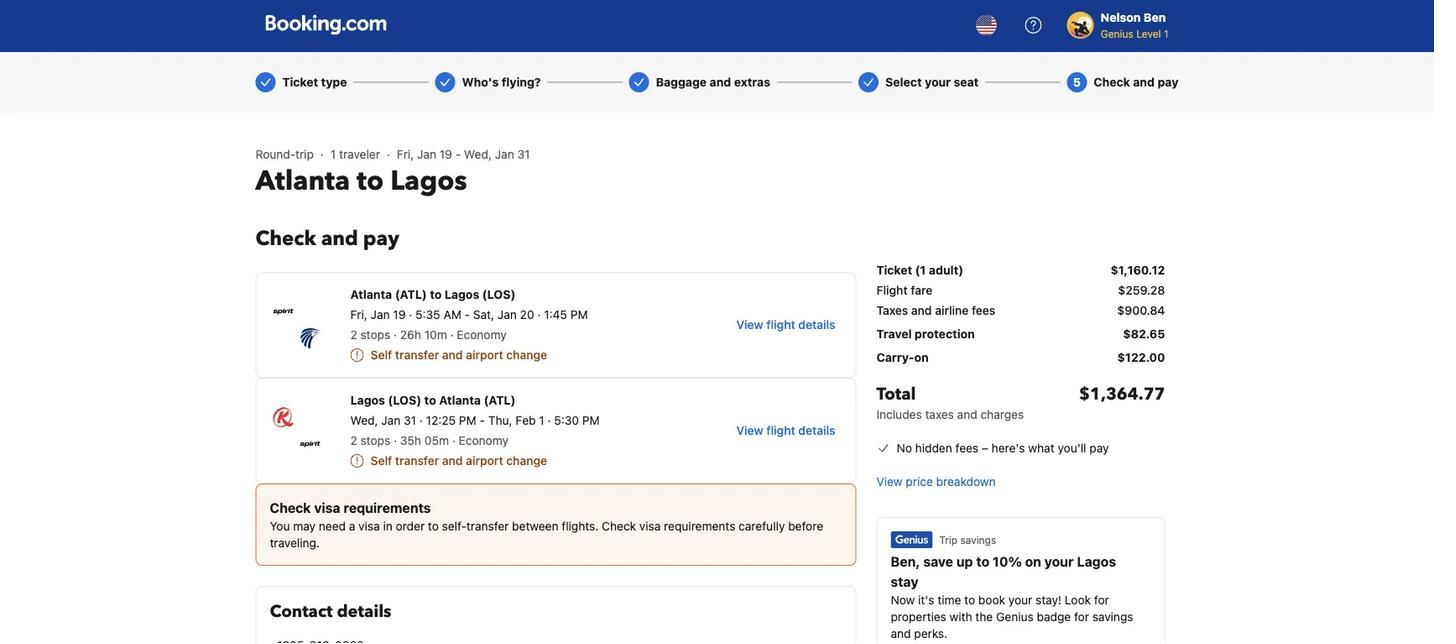 Task type: vqa. For each thing, say whether or not it's contained in the screenshot.
8:06 PM LAX . Feb 12 to the bottom
no



Task type: describe. For each thing, give the bounding box(es) containing it.
19 inside atlanta (atl) to lagos (los) fri, jan 19 · 5:35 am - sat, jan 20 · 1:45 pm 2 stops · 26h 10m · economy
[[393, 308, 406, 322]]

round-
[[256, 147, 296, 161]]

0 horizontal spatial visa
[[314, 500, 341, 516]]

flying?
[[502, 75, 541, 89]]

· right trip
[[321, 147, 324, 161]]

change for 2 stops · 35h 05m · economy
[[507, 454, 548, 468]]

no
[[897, 441, 913, 455]]

with
[[950, 610, 973, 624]]

jan left 5:35
[[371, 308, 390, 322]]

round-trip · 1 traveler · fri, jan 19 - wed, jan 31 atlanta to lagos
[[256, 147, 530, 199]]

self for 35h
[[371, 454, 392, 468]]

row containing taxes and airline fees
[[877, 302, 1166, 322]]

baggage
[[656, 75, 707, 89]]

you'll
[[1058, 441, 1087, 455]]

carry-on
[[877, 351, 929, 364]]

includes
[[877, 408, 923, 422]]

view price breakdown element
[[877, 474, 996, 490]]

jan inside lagos (los) to atlanta (atl) wed, jan 31 · 12:25 pm - thu, feb 1 · 5:30 pm 2 stops · 35h 05m · economy
[[381, 414, 401, 427]]

select your seat
[[886, 75, 979, 89]]

traveler
[[339, 147, 380, 161]]

· left 12:25
[[420, 414, 423, 427]]

breakdown
[[937, 475, 996, 489]]

5
[[1074, 75, 1081, 89]]

to inside check visa requirements you may need a visa in order to self-transfer between flights. check visa requirements carefully before traveling.
[[428, 519, 439, 533]]

protection
[[915, 327, 975, 341]]

table containing total
[[877, 259, 1166, 430]]

$82.65
[[1124, 327, 1166, 341]]

total cell
[[877, 383, 1025, 423]]

31 inside round-trip · 1 traveler · fri, jan 19 - wed, jan 31 atlanta to lagos
[[518, 147, 530, 161]]

airport for 2 stops · 35h 05m · economy
[[466, 454, 504, 468]]

egyptair image
[[300, 328, 320, 348]]

1 vertical spatial check and pay
[[256, 225, 400, 252]]

1 horizontal spatial for
[[1095, 593, 1110, 607]]

fri, inside round-trip · 1 traveler · fri, jan 19 - wed, jan 31 atlanta to lagos
[[397, 147, 414, 161]]

(atl) inside lagos (los) to atlanta (atl) wed, jan 31 · 12:25 pm - thu, feb 1 · 5:30 pm 2 stops · 35h 05m · economy
[[484, 393, 516, 407]]

the
[[976, 610, 994, 624]]

2 vertical spatial your
[[1009, 593, 1033, 607]]

12:25
[[426, 414, 456, 427]]

stops for wed,
[[361, 434, 391, 448]]

row containing carry-on
[[877, 346, 1166, 369]]

travel protection
[[877, 327, 975, 341]]

atlanta inside round-trip · 1 traveler · fri, jan 19 - wed, jan 31 atlanta to lagos
[[256, 163, 350, 199]]

to inside lagos (los) to atlanta (atl) wed, jan 31 · 12:25 pm - thu, feb 1 · 5:30 pm 2 stops · 35h 05m · economy
[[425, 393, 436, 407]]

stops for fri,
[[361, 328, 391, 342]]

$1,160.12
[[1111, 263, 1166, 277]]

1 horizontal spatial requirements
[[664, 519, 736, 533]]

book
[[979, 593, 1006, 607]]

ticket for ticket type
[[283, 75, 318, 89]]

view for fri, jan 19 · 5:35 am - sat, jan 20 · 1:45 pm
[[737, 318, 764, 332]]

trip savings
[[940, 534, 997, 546]]

(atl) inside atlanta (atl) to lagos (los) fri, jan 19 · 5:35 am - sat, jan 20 · 1:45 pm 2 stops · 26h 10m · economy
[[395, 288, 427, 301]]

may
[[293, 519, 316, 533]]

$1,364.77 cell
[[1080, 383, 1166, 423]]

before
[[789, 519, 824, 533]]

· right 10m
[[451, 328, 454, 342]]

stay
[[891, 574, 919, 590]]

20
[[520, 308, 535, 322]]

flight for wed, jan 31 · 12:25 pm - thu, feb 1 · 5:30 pm
[[767, 424, 796, 437]]

lagos inside round-trip · 1 traveler · fri, jan 19 - wed, jan 31 atlanta to lagos
[[391, 163, 467, 199]]

ben,
[[891, 554, 921, 570]]

view flight details button for wed, jan 31 · 12:25 pm - thu, feb 1 · 5:30 pm
[[730, 416, 843, 446]]

2 for 2 stops · 26h 10m · economy
[[351, 328, 358, 342]]

sat,
[[473, 308, 495, 322]]

10m
[[425, 328, 447, 342]]

it's
[[919, 593, 935, 607]]

extras
[[735, 75, 771, 89]]

0 vertical spatial check and pay
[[1094, 75, 1179, 89]]

up
[[957, 554, 974, 570]]

charges
[[981, 408, 1025, 422]]

lagos inside lagos (los) to atlanta (atl) wed, jan 31 · 12:25 pm - thu, feb 1 · 5:30 pm 2 stops · 35h 05m · economy
[[351, 393, 385, 407]]

spirit airlines image
[[300, 434, 320, 454]]

type
[[321, 75, 347, 89]]

view flight details button for fri, jan 19 · 5:35 am - sat, jan 20 · 1:45 pm
[[730, 310, 843, 340]]

carefully
[[739, 519, 785, 533]]

row containing total
[[877, 369, 1166, 430]]

5:35
[[416, 308, 441, 322]]

$1,160.12 cell
[[1111, 262, 1166, 279]]

no hidden fees – here's what you'll pay
[[897, 441, 1110, 455]]

2 vertical spatial details
[[337, 600, 392, 623]]

time
[[938, 593, 962, 607]]

perks.
[[915, 627, 948, 641]]

thu,
[[489, 414, 513, 427]]

to inside atlanta (atl) to lagos (los) fri, jan 19 · 5:35 am - sat, jan 20 · 1:45 pm 2 stops · 26h 10m · economy
[[430, 288, 442, 301]]

atlanta inside atlanta (atl) to lagos (los) fri, jan 19 · 5:35 am - sat, jan 20 · 1:45 pm 2 stops · 26h 10m · economy
[[351, 288, 392, 301]]

details for fri, jan 19 · 5:35 am - sat, jan 20 · 1:45 pm
[[799, 318, 836, 332]]

self-
[[442, 519, 467, 533]]

wed, inside lagos (los) to atlanta (atl) wed, jan 31 · 12:25 pm - thu, feb 1 · 5:30 pm 2 stops · 35h 05m · economy
[[351, 414, 378, 427]]

savings inside ben, save up to 10% on your lagos stay now it's time to book your stay! look for properties with the genius badge for savings and perks.
[[1093, 610, 1134, 624]]

31 inside lagos (los) to atlanta (atl) wed, jan 31 · 12:25 pm - thu, feb 1 · 5:30 pm 2 stops · 35h 05m · economy
[[404, 414, 417, 427]]

$82.65 cell
[[1124, 326, 1166, 343]]

hidden
[[916, 441, 953, 455]]

total
[[877, 383, 917, 406]]

flight fare
[[877, 283, 933, 297]]

$259.28
[[1119, 283, 1166, 297]]

carry-on cell
[[877, 349, 929, 366]]

lagos (los) to atlanta (atl) wed, jan 31 · 12:25 pm - thu, feb 1 · 5:30 pm 2 stops · 35h 05m · economy
[[351, 393, 600, 448]]

5:30
[[554, 414, 579, 427]]

1 inside lagos (los) to atlanta (atl) wed, jan 31 · 12:25 pm - thu, feb 1 · 5:30 pm 2 stops · 35h 05m · economy
[[539, 414, 545, 427]]

order
[[396, 519, 425, 533]]

taxes and airline fees
[[877, 304, 996, 317]]

$900.84 cell
[[1118, 302, 1166, 319]]

in
[[383, 519, 393, 533]]

transfer for 35h
[[395, 454, 439, 468]]

airline
[[936, 304, 969, 317]]

baggage and extras
[[656, 75, 771, 89]]

–
[[982, 441, 989, 455]]

- inside round-trip · 1 traveler · fri, jan 19 - wed, jan 31 atlanta to lagos
[[456, 147, 461, 161]]

details for wed, jan 31 · 12:25 pm - thu, feb 1 · 5:30 pm
[[799, 424, 836, 437]]

a
[[349, 519, 356, 533]]

self transfer and airport change for 05m
[[371, 454, 548, 468]]

self for 26h
[[371, 348, 392, 362]]

35h
[[400, 434, 422, 448]]

· right 20
[[538, 308, 541, 322]]

check visa requirements you may need a visa in order to self-transfer between flights. check visa requirements carefully before traveling.
[[270, 500, 824, 550]]

$122.00
[[1118, 351, 1166, 364]]

feb
[[516, 414, 536, 427]]

to inside round-trip · 1 traveler · fri, jan 19 - wed, jan 31 atlanta to lagos
[[357, 163, 384, 199]]

adult)
[[929, 263, 964, 277]]

contact details
[[270, 600, 392, 623]]

trip
[[296, 147, 314, 161]]

to up "with" at the right bottom of the page
[[965, 593, 976, 607]]

row containing travel protection
[[877, 322, 1166, 346]]

genius inside ben, save up to 10% on your lagos stay now it's time to book your stay! look for properties with the genius badge for savings and perks.
[[997, 610, 1034, 624]]

view price breakdown link
[[877, 474, 996, 490]]

here's
[[992, 441, 1026, 455]]

flight fare cell
[[877, 282, 933, 299]]

carry-
[[877, 351, 915, 364]]

2 for 2 stops · 35h 05m · economy
[[351, 434, 358, 448]]

travel protection cell
[[877, 326, 975, 343]]

ticket (1 adult) cell
[[877, 262, 964, 279]]

now
[[891, 593, 915, 607]]

and inside cell
[[912, 304, 933, 317]]

save
[[924, 554, 954, 570]]

· right traveler
[[387, 147, 390, 161]]

view for wed, jan 31 · 12:25 pm - thu, feb 1 · 5:30 pm
[[737, 424, 764, 437]]

view flight details for fri, jan 19 · 5:35 am - sat, jan 20 · 1:45 pm
[[737, 318, 836, 332]]

economy for sat,
[[457, 328, 507, 342]]



Task type: locate. For each thing, give the bounding box(es) containing it.
need
[[319, 519, 346, 533]]

1 vertical spatial genius
[[997, 610, 1034, 624]]

0 vertical spatial on
[[915, 351, 929, 364]]

1 vertical spatial self
[[371, 454, 392, 468]]

2 row from the top
[[877, 282, 1166, 302]]

visa
[[314, 500, 341, 516], [359, 519, 380, 533], [640, 519, 661, 533]]

view
[[737, 318, 764, 332], [737, 424, 764, 437], [877, 475, 903, 489]]

1 2 from the top
[[351, 328, 358, 342]]

view flight details for wed, jan 31 · 12:25 pm - thu, feb 1 · 5:30 pm
[[737, 424, 836, 437]]

(los) inside lagos (los) to atlanta (atl) wed, jan 31 · 12:25 pm - thu, feb 1 · 5:30 pm 2 stops · 35h 05m · economy
[[388, 393, 422, 407]]

0 vertical spatial 2
[[351, 328, 358, 342]]

19
[[440, 147, 453, 161], [393, 308, 406, 322]]

transfer
[[395, 348, 439, 362], [395, 454, 439, 468], [467, 519, 509, 533]]

1 vertical spatial economy
[[459, 434, 509, 448]]

atlanta
[[256, 163, 350, 199], [351, 288, 392, 301], [439, 393, 481, 407]]

2 stops from the top
[[361, 434, 391, 448]]

between
[[512, 519, 559, 533]]

0 vertical spatial savings
[[961, 534, 997, 546]]

change for 2 stops · 26h 10m · economy
[[507, 348, 548, 362]]

check up spirit airlines icon
[[256, 225, 316, 252]]

and inside total includes taxes and charges
[[958, 408, 978, 422]]

0 vertical spatial wed,
[[464, 147, 492, 161]]

· right 05m on the bottom
[[452, 434, 456, 448]]

pay down level
[[1158, 75, 1179, 89]]

ticket up 'flight'
[[877, 263, 913, 277]]

1 horizontal spatial wed,
[[464, 147, 492, 161]]

0 horizontal spatial pay
[[363, 225, 400, 252]]

2 vertical spatial pay
[[1090, 441, 1110, 455]]

1 horizontal spatial (los)
[[483, 288, 516, 301]]

0 vertical spatial 19
[[440, 147, 453, 161]]

airport down lagos (los) to atlanta (atl) wed, jan 31 · 12:25 pm - thu, feb 1 · 5:30 pm 2 stops · 35h 05m · economy
[[466, 454, 504, 468]]

0 horizontal spatial fri,
[[351, 308, 368, 322]]

- for lagos
[[465, 308, 470, 322]]

atlanta (atl) to lagos (los) fri, jan 19 · 5:35 am - sat, jan 20 · 1:45 pm 2 stops · 26h 10m · economy
[[351, 288, 588, 342]]

0 vertical spatial stops
[[361, 328, 391, 342]]

1 vertical spatial wed,
[[351, 414, 378, 427]]

2 2 from the top
[[351, 434, 358, 448]]

on down travel protection "cell"
[[915, 351, 929, 364]]

0 horizontal spatial savings
[[961, 534, 997, 546]]

wed, down "who's"
[[464, 147, 492, 161]]

traveling.
[[270, 536, 320, 550]]

genius down book
[[997, 610, 1034, 624]]

-
[[456, 147, 461, 161], [465, 308, 470, 322], [480, 414, 485, 427]]

total includes taxes and charges
[[877, 383, 1025, 422]]

1 vertical spatial 2
[[351, 434, 358, 448]]

31 down "flying?"
[[518, 147, 530, 161]]

ticket inside cell
[[877, 263, 913, 277]]

0 vertical spatial fees
[[972, 304, 996, 317]]

0 vertical spatial atlanta
[[256, 163, 350, 199]]

pm right 12:25
[[459, 414, 477, 427]]

to up 5:35
[[430, 288, 442, 301]]

transfer inside check visa requirements you may need a visa in order to self-transfer between flights. check visa requirements carefully before traveling.
[[467, 519, 509, 533]]

(los) inside atlanta (atl) to lagos (los) fri, jan 19 · 5:35 am - sat, jan 20 · 1:45 pm 2 stops · 26h 10m · economy
[[483, 288, 516, 301]]

economy inside lagos (los) to atlanta (atl) wed, jan 31 · 12:25 pm - thu, feb 1 · 5:30 pm 2 stops · 35h 05m · economy
[[459, 434, 509, 448]]

4 row from the top
[[877, 322, 1166, 346]]

2 right spirit airlines image
[[351, 434, 358, 448]]

savings up up
[[961, 534, 997, 546]]

jan
[[417, 147, 437, 161], [495, 147, 514, 161], [371, 308, 390, 322], [498, 308, 517, 322], [381, 414, 401, 427]]

6 row from the top
[[877, 369, 1166, 430]]

1 vertical spatial for
[[1075, 610, 1090, 624]]

1 horizontal spatial ticket
[[877, 263, 913, 277]]

1 vertical spatial requirements
[[664, 519, 736, 533]]

1
[[1165, 28, 1169, 39], [331, 147, 336, 161], [539, 414, 545, 427]]

0 vertical spatial self transfer and airport change
[[371, 348, 548, 362]]

$122.00 cell
[[1118, 349, 1166, 366]]

1 vertical spatial view flight details button
[[730, 416, 843, 446]]

0 horizontal spatial wed,
[[351, 414, 378, 427]]

1 horizontal spatial 19
[[440, 147, 453, 161]]

requirements
[[344, 500, 431, 516], [664, 519, 736, 533]]

view flight details button
[[730, 310, 843, 340], [730, 416, 843, 446]]

level
[[1137, 28, 1162, 39]]

check up you
[[270, 500, 311, 516]]

· left 5:35
[[409, 308, 413, 322]]

1 horizontal spatial visa
[[359, 519, 380, 533]]

1 vertical spatial self transfer and airport change
[[371, 454, 548, 468]]

airport for 2 stops · 26h 10m · economy
[[466, 348, 504, 362]]

you
[[270, 519, 290, 533]]

taxes and airline fees cell
[[877, 302, 996, 319]]

2 self transfer and airport change from the top
[[371, 454, 548, 468]]

pm inside atlanta (atl) to lagos (los) fri, jan 19 · 5:35 am - sat, jan 20 · 1:45 pm 2 stops · 26h 10m · economy
[[571, 308, 588, 322]]

5 row from the top
[[877, 346, 1166, 369]]

fri, inside atlanta (atl) to lagos (los) fri, jan 19 · 5:35 am - sat, jan 20 · 1:45 pm 2 stops · 26h 10m · economy
[[351, 308, 368, 322]]

pm for (atl)
[[583, 414, 600, 427]]

1 horizontal spatial pay
[[1090, 441, 1110, 455]]

· left 35h
[[394, 434, 397, 448]]

1 horizontal spatial (atl)
[[484, 393, 516, 407]]

1 vertical spatial 19
[[393, 308, 406, 322]]

your left seat in the right of the page
[[925, 75, 951, 89]]

stops left 26h
[[361, 328, 391, 342]]

1 vertical spatial (los)
[[388, 393, 422, 407]]

pay right you'll
[[1090, 441, 1110, 455]]

1 self transfer and airport change from the top
[[371, 348, 548, 362]]

1 horizontal spatial check and pay
[[1094, 75, 1179, 89]]

1 vertical spatial transfer
[[395, 454, 439, 468]]

(1
[[916, 263, 927, 277]]

and
[[710, 75, 732, 89], [1134, 75, 1155, 89], [321, 225, 358, 252], [912, 304, 933, 317], [442, 348, 463, 362], [958, 408, 978, 422], [442, 454, 463, 468], [891, 627, 911, 641]]

1 vertical spatial on
[[1026, 554, 1042, 570]]

0 vertical spatial airport
[[466, 348, 504, 362]]

taxes
[[877, 304, 909, 317]]

0 vertical spatial -
[[456, 147, 461, 161]]

stops inside lagos (los) to atlanta (atl) wed, jan 31 · 12:25 pm - thu, feb 1 · 5:30 pm 2 stops · 35h 05m · economy
[[361, 434, 391, 448]]

ben, save up to 10% on your lagos stay now it's time to book your stay! look for properties with the genius badge for savings and perks.
[[891, 554, 1134, 641]]

flight for fri, jan 19 · 5:35 am - sat, jan 20 · 1:45 pm
[[767, 318, 796, 332]]

for right look
[[1095, 593, 1110, 607]]

31 up 35h
[[404, 414, 417, 427]]

2 view flight details button from the top
[[730, 416, 843, 446]]

(los) up 35h
[[388, 393, 422, 407]]

05m
[[425, 434, 449, 448]]

0 horizontal spatial ticket
[[283, 75, 318, 89]]

lagos inside ben, save up to 10% on your lagos stay now it's time to book your stay! look for properties with the genius badge for savings and perks.
[[1078, 554, 1117, 570]]

0 vertical spatial details
[[799, 318, 836, 332]]

what
[[1029, 441, 1055, 455]]

1 vertical spatial flight
[[767, 424, 796, 437]]

1 vertical spatial ticket
[[877, 263, 913, 277]]

flights.
[[562, 519, 599, 533]]

0 vertical spatial requirements
[[344, 500, 431, 516]]

$1,364.77
[[1080, 383, 1166, 406]]

(atl)
[[395, 288, 427, 301], [484, 393, 516, 407]]

0 vertical spatial (los)
[[483, 288, 516, 301]]

table
[[877, 259, 1166, 430]]

0 vertical spatial pay
[[1158, 75, 1179, 89]]

0 vertical spatial 1
[[1165, 28, 1169, 39]]

1 vertical spatial fri,
[[351, 308, 368, 322]]

1 vertical spatial airport
[[466, 454, 504, 468]]

select
[[886, 75, 922, 89]]

nelson
[[1101, 10, 1142, 24]]

pm right 5:30 at the bottom left
[[583, 414, 600, 427]]

2 vertical spatial atlanta
[[439, 393, 481, 407]]

1 horizontal spatial your
[[1009, 593, 1033, 607]]

genius down nelson at top right
[[1101, 28, 1134, 39]]

0 horizontal spatial your
[[925, 75, 951, 89]]

row containing flight fare
[[877, 282, 1166, 302]]

1 right level
[[1165, 28, 1169, 39]]

self transfer and airport change
[[371, 348, 548, 362], [371, 454, 548, 468]]

booking.com logo image
[[266, 15, 387, 35], [266, 15, 387, 35]]

1 vertical spatial your
[[1045, 554, 1074, 570]]

1 horizontal spatial savings
[[1093, 610, 1134, 624]]

check right 'flights.'
[[602, 519, 637, 533]]

0 horizontal spatial on
[[915, 351, 929, 364]]

0 horizontal spatial genius
[[997, 610, 1034, 624]]

self transfer and airport change down 10m
[[371, 348, 548, 362]]

ticket type
[[283, 75, 347, 89]]

0 vertical spatial genius
[[1101, 28, 1134, 39]]

kenya airways image
[[273, 407, 293, 427]]

0 vertical spatial self
[[371, 348, 392, 362]]

check and pay
[[1094, 75, 1179, 89], [256, 225, 400, 252]]

1 left traveler
[[331, 147, 336, 161]]

2 flight from the top
[[767, 424, 796, 437]]

· left 5:30 at the bottom left
[[548, 414, 551, 427]]

taxes
[[926, 408, 955, 422]]

2 horizontal spatial visa
[[640, 519, 661, 533]]

0 vertical spatial view
[[737, 318, 764, 332]]

1 flight from the top
[[767, 318, 796, 332]]

0 horizontal spatial 31
[[404, 414, 417, 427]]

0 vertical spatial ticket
[[283, 75, 318, 89]]

0 vertical spatial (atl)
[[395, 288, 427, 301]]

to down traveler
[[357, 163, 384, 199]]

0 horizontal spatial 19
[[393, 308, 406, 322]]

who's
[[462, 75, 499, 89]]

check right 5
[[1094, 75, 1131, 89]]

who's flying?
[[462, 75, 541, 89]]

3 row from the top
[[877, 302, 1166, 322]]

1 airport from the top
[[466, 348, 504, 362]]

2 right egyptair image
[[351, 328, 358, 342]]

jan down who's flying? in the left of the page
[[495, 147, 514, 161]]

seat
[[954, 75, 979, 89]]

31
[[518, 147, 530, 161], [404, 414, 417, 427]]

1 view flight details button from the top
[[730, 310, 843, 340]]

atlanta inside lagos (los) to atlanta (atl) wed, jan 31 · 12:25 pm - thu, feb 1 · 5:30 pm 2 stops · 35h 05m · economy
[[439, 393, 481, 407]]

2 vertical spatial view
[[877, 475, 903, 489]]

0 vertical spatial view flight details button
[[730, 310, 843, 340]]

1 view flight details from the top
[[737, 318, 836, 332]]

2 vertical spatial 1
[[539, 414, 545, 427]]

1 vertical spatial atlanta
[[351, 288, 392, 301]]

pay down round-trip · 1 traveler · fri, jan 19 - wed, jan 31 atlanta to lagos
[[363, 225, 400, 252]]

wed, left 12:25
[[351, 414, 378, 427]]

genius inside nelson ben genius level 1
[[1101, 28, 1134, 39]]

view price breakdown
[[877, 475, 996, 489]]

0 horizontal spatial for
[[1075, 610, 1090, 624]]

transfer down 26h
[[395, 348, 439, 362]]

0 vertical spatial change
[[507, 348, 548, 362]]

lagos
[[391, 163, 467, 199], [445, 288, 480, 301], [351, 393, 385, 407], [1078, 554, 1117, 570]]

self transfer and airport change for 10m
[[371, 348, 548, 362]]

$900.84
[[1118, 304, 1166, 317]]

·
[[321, 147, 324, 161], [387, 147, 390, 161], [409, 308, 413, 322], [538, 308, 541, 322], [394, 328, 397, 342], [451, 328, 454, 342], [420, 414, 423, 427], [548, 414, 551, 427], [394, 434, 397, 448], [452, 434, 456, 448]]

stops left 35h
[[361, 434, 391, 448]]

jan left 20
[[498, 308, 517, 322]]

1 inside round-trip · 1 traveler · fri, jan 19 - wed, jan 31 atlanta to lagos
[[331, 147, 336, 161]]

ticket left the type at the top
[[283, 75, 318, 89]]

genius image
[[891, 532, 933, 548], [891, 532, 933, 548]]

economy inside atlanta (atl) to lagos (los) fri, jan 19 · 5:35 am - sat, jan 20 · 1:45 pm 2 stops · 26h 10m · economy
[[457, 328, 507, 342]]

1 vertical spatial 31
[[404, 414, 417, 427]]

on right 10%
[[1026, 554, 1042, 570]]

1 row from the top
[[877, 259, 1166, 282]]

0 vertical spatial 31
[[518, 147, 530, 161]]

airport down sat,
[[466, 348, 504, 362]]

trip
[[940, 534, 958, 546]]

nelson ben genius level 1
[[1101, 10, 1169, 39]]

2 vertical spatial transfer
[[467, 519, 509, 533]]

visa right 'flights.'
[[640, 519, 661, 533]]

1 inside nelson ben genius level 1
[[1165, 28, 1169, 39]]

- inside atlanta (atl) to lagos (los) fri, jan 19 · 5:35 am - sat, jan 20 · 1:45 pm 2 stops · 26h 10m · economy
[[465, 308, 470, 322]]

2 horizontal spatial your
[[1045, 554, 1074, 570]]

26h
[[400, 328, 421, 342]]

fri, right traveler
[[397, 147, 414, 161]]

view flight details
[[737, 318, 836, 332], [737, 424, 836, 437]]

details
[[799, 318, 836, 332], [799, 424, 836, 437], [337, 600, 392, 623]]

economy down thu,
[[459, 434, 509, 448]]

2 airport from the top
[[466, 454, 504, 468]]

economy
[[457, 328, 507, 342], [459, 434, 509, 448]]

0 horizontal spatial 1
[[331, 147, 336, 161]]

ben
[[1144, 10, 1167, 24]]

ticket
[[283, 75, 318, 89], [877, 263, 913, 277]]

2 inside atlanta (atl) to lagos (los) fri, jan 19 · 5:35 am - sat, jan 20 · 1:45 pm 2 stops · 26h 10m · economy
[[351, 328, 358, 342]]

requirements up in
[[344, 500, 431, 516]]

(atl) up 5:35
[[395, 288, 427, 301]]

badge
[[1037, 610, 1072, 624]]

fri,
[[397, 147, 414, 161], [351, 308, 368, 322]]

transfer down 35h
[[395, 454, 439, 468]]

requirements left carefully
[[664, 519, 736, 533]]

0 vertical spatial fri,
[[397, 147, 414, 161]]

check
[[1094, 75, 1131, 89], [256, 225, 316, 252], [270, 500, 311, 516], [602, 519, 637, 533]]

2 view flight details from the top
[[737, 424, 836, 437]]

economy for thu,
[[459, 434, 509, 448]]

pm
[[571, 308, 588, 322], [459, 414, 477, 427], [583, 414, 600, 427]]

1 vertical spatial -
[[465, 308, 470, 322]]

wed, inside round-trip · 1 traveler · fri, jan 19 - wed, jan 31 atlanta to lagos
[[464, 147, 492, 161]]

to left self-
[[428, 519, 439, 533]]

1 horizontal spatial on
[[1026, 554, 1042, 570]]

0 horizontal spatial (los)
[[388, 393, 422, 407]]

2 horizontal spatial -
[[480, 414, 485, 427]]

1 horizontal spatial 31
[[518, 147, 530, 161]]

change down feb
[[507, 454, 548, 468]]

1 horizontal spatial fri,
[[397, 147, 414, 161]]

pm right 1:45
[[571, 308, 588, 322]]

0 vertical spatial your
[[925, 75, 951, 89]]

savings right the 'badge'
[[1093, 610, 1134, 624]]

0 vertical spatial view flight details
[[737, 318, 836, 332]]

transfer for 26h
[[395, 348, 439, 362]]

fees left – on the right
[[956, 441, 979, 455]]

2 change from the top
[[507, 454, 548, 468]]

pm for (los)
[[571, 308, 588, 322]]

on inside ben, save up to 10% on your lagos stay now it's time to book your stay! look for properties with the genius badge for savings and perks.
[[1026, 554, 1042, 570]]

flight
[[767, 318, 796, 332], [767, 424, 796, 437]]

change down 20
[[507, 348, 548, 362]]

1 self from the top
[[371, 348, 392, 362]]

visa right a at the left
[[359, 519, 380, 533]]

1 vertical spatial fees
[[956, 441, 979, 455]]

1 vertical spatial 1
[[331, 147, 336, 161]]

0 vertical spatial flight
[[767, 318, 796, 332]]

to right up
[[977, 554, 990, 570]]

to up 12:25
[[425, 393, 436, 407]]

- inside lagos (los) to atlanta (atl) wed, jan 31 · 12:25 pm - thu, feb 1 · 5:30 pm 2 stops · 35h 05m · economy
[[480, 414, 485, 427]]

change
[[507, 348, 548, 362], [507, 454, 548, 468]]

travel
[[877, 327, 912, 341]]

contact
[[270, 600, 333, 623]]

price
[[906, 475, 934, 489]]

economy down sat,
[[457, 328, 507, 342]]

1 vertical spatial pay
[[363, 225, 400, 252]]

for down look
[[1075, 610, 1090, 624]]

and inside ben, save up to 10% on your lagos stay now it's time to book your stay! look for properties with the genius badge for savings and perks.
[[891, 627, 911, 641]]

1:45
[[544, 308, 568, 322]]

your left the stay!
[[1009, 593, 1033, 607]]

(atl) up thu,
[[484, 393, 516, 407]]

10%
[[993, 554, 1023, 570]]

fri, left 5:35
[[351, 308, 368, 322]]

1 change from the top
[[507, 348, 548, 362]]

ticket (1 adult)
[[877, 263, 964, 277]]

ticket for ticket (1 adult)
[[877, 263, 913, 277]]

flight
[[877, 283, 908, 297]]

self transfer and airport change down 05m on the bottom
[[371, 454, 548, 468]]

1 vertical spatial view flight details
[[737, 424, 836, 437]]

pay
[[1158, 75, 1179, 89], [363, 225, 400, 252], [1090, 441, 1110, 455]]

(los) up sat,
[[483, 288, 516, 301]]

- for atlanta
[[480, 414, 485, 427]]

transfer left between at the left
[[467, 519, 509, 533]]

on inside cell
[[915, 351, 929, 364]]

0 horizontal spatial (atl)
[[395, 288, 427, 301]]

2 inside lagos (los) to atlanta (atl) wed, jan 31 · 12:25 pm - thu, feb 1 · 5:30 pm 2 stops · 35h 05m · economy
[[351, 434, 358, 448]]

jan right traveler
[[417, 147, 437, 161]]

1 vertical spatial stops
[[361, 434, 391, 448]]

your up the stay!
[[1045, 554, 1074, 570]]

0 vertical spatial for
[[1095, 593, 1110, 607]]

on
[[915, 351, 929, 364], [1026, 554, 1042, 570]]

stops inside atlanta (atl) to lagos (los) fri, jan 19 · 5:35 am - sat, jan 20 · 1:45 pm 2 stops · 26h 10m · economy
[[361, 328, 391, 342]]

genius
[[1101, 28, 1134, 39], [997, 610, 1034, 624]]

properties
[[891, 610, 947, 624]]

1 vertical spatial (atl)
[[484, 393, 516, 407]]

0 horizontal spatial requirements
[[344, 500, 431, 516]]

1 vertical spatial view
[[737, 424, 764, 437]]

(los)
[[483, 288, 516, 301], [388, 393, 422, 407]]

lagos inside atlanta (atl) to lagos (los) fri, jan 19 · 5:35 am - sat, jan 20 · 1:45 pm 2 stops · 26h 10m · economy
[[445, 288, 480, 301]]

0 horizontal spatial check and pay
[[256, 225, 400, 252]]

1 stops from the top
[[361, 328, 391, 342]]

self up in
[[371, 454, 392, 468]]

19 inside round-trip · 1 traveler · fri, jan 19 - wed, jan 31 atlanta to lagos
[[440, 147, 453, 161]]

fare
[[911, 283, 933, 297]]

row containing ticket (1 adult)
[[877, 259, 1166, 282]]

spirit airlines image
[[273, 301, 293, 322]]

self right egyptair image
[[371, 348, 392, 362]]

· left 26h
[[394, 328, 397, 342]]

jan up 35h
[[381, 414, 401, 427]]

2 self from the top
[[371, 454, 392, 468]]

fees right airline
[[972, 304, 996, 317]]

visa up need
[[314, 500, 341, 516]]

fees inside taxes and airline fees cell
[[972, 304, 996, 317]]

look
[[1065, 593, 1092, 607]]

$259.28 cell
[[1119, 282, 1166, 299]]

1 right feb
[[539, 414, 545, 427]]

row
[[877, 259, 1166, 282], [877, 282, 1166, 302], [877, 302, 1166, 322], [877, 322, 1166, 346], [877, 346, 1166, 369], [877, 369, 1166, 430]]



